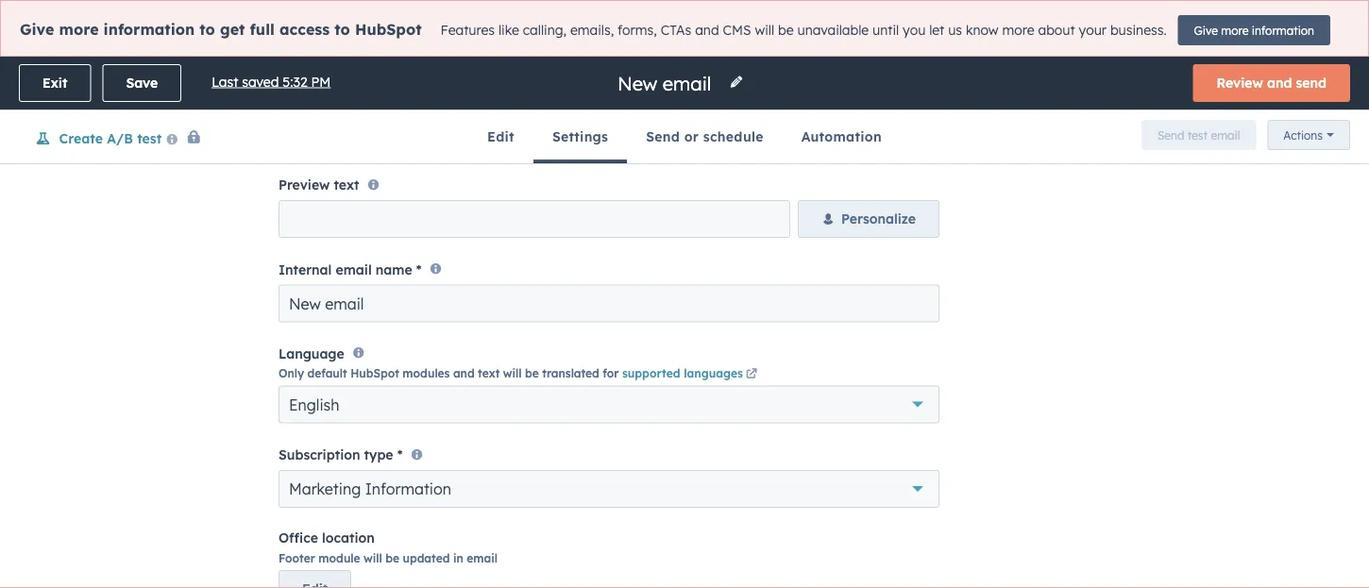 Task type: vqa. For each thing, say whether or not it's contained in the screenshot.
Updating list preview status
no



Task type: describe. For each thing, give the bounding box(es) containing it.
give more information link
[[1178, 15, 1331, 45]]

save button
[[102, 64, 181, 102]]

about
[[1038, 22, 1075, 38]]

review and send button
[[1193, 64, 1351, 102]]

location
[[322, 530, 375, 546]]

internal email name
[[279, 261, 412, 278]]

preview
[[279, 177, 330, 193]]

1 horizontal spatial test
[[1188, 128, 1208, 142]]

send for send or schedule
[[646, 128, 680, 145]]

give more information to get full access to hubspot
[[20, 20, 422, 39]]

information for give more information to get full access to hubspot
[[104, 20, 195, 39]]

settings link
[[533, 110, 627, 163]]

1 to from the left
[[200, 20, 215, 39]]

actions button
[[1268, 120, 1350, 150]]

modules
[[403, 367, 450, 381]]

create a/b test
[[59, 130, 162, 146]]

personalize button
[[798, 200, 940, 238]]

information for give more information
[[1252, 23, 1315, 37]]

internal
[[279, 261, 332, 278]]

send or schedule link
[[627, 110, 783, 163]]

send test email
[[1158, 128, 1240, 142]]

give for give more information
[[1194, 23, 1218, 37]]

subscription
[[279, 447, 360, 463]]

email inside office location footer module will be updated in email
[[467, 551, 498, 565]]

or
[[684, 128, 699, 145]]

know
[[966, 22, 999, 38]]

marketing information
[[289, 480, 451, 499]]

2 horizontal spatial email
[[1211, 128, 1240, 142]]

name
[[376, 261, 412, 278]]

create a/b test button down save button
[[19, 126, 202, 150]]

settings
[[552, 128, 608, 145]]

us
[[948, 22, 962, 38]]

for
[[603, 367, 619, 381]]

review
[[1217, 75, 1263, 91]]

preview text
[[279, 177, 359, 193]]

give more information
[[1194, 23, 1315, 37]]

preview text element
[[279, 200, 940, 238]]

you
[[903, 22, 926, 38]]

send for send test email
[[1158, 128, 1185, 142]]

exit button
[[19, 64, 91, 102]]

language
[[279, 345, 344, 362]]

0 horizontal spatial text
[[334, 177, 359, 193]]

personalize
[[841, 211, 916, 227]]

1 horizontal spatial be
[[525, 367, 539, 381]]

5:32
[[283, 73, 307, 90]]

review and send
[[1217, 75, 1327, 91]]

only default hubspot modules and text will be translated for
[[279, 367, 622, 381]]

office
[[279, 530, 318, 546]]

send or schedule
[[646, 128, 764, 145]]

office location footer module will be updated in email
[[279, 530, 498, 565]]

1 vertical spatial will
[[503, 367, 522, 381]]

0 vertical spatial hubspot
[[355, 20, 422, 39]]

will inside office location footer module will be updated in email
[[364, 551, 382, 565]]

1 vertical spatial text
[[478, 367, 500, 381]]

be inside office location footer module will be updated in email
[[386, 551, 399, 565]]



Task type: locate. For each thing, give the bounding box(es) containing it.
link opens in a new window image
[[746, 369, 757, 381], [746, 369, 757, 381]]

1 horizontal spatial more
[[1003, 22, 1035, 38]]

to
[[200, 20, 215, 39], [335, 20, 350, 39]]

more
[[59, 20, 99, 39], [1003, 22, 1035, 38], [1221, 23, 1249, 37]]

let
[[930, 22, 945, 38]]

test down 'review and send' button
[[1188, 128, 1208, 142]]

cms
[[723, 22, 751, 38]]

create a/b test button
[[19, 126, 202, 150], [35, 130, 162, 147]]

None field
[[616, 70, 718, 96]]

subscription type
[[279, 447, 393, 463]]

email right in
[[467, 551, 498, 565]]

type
[[364, 447, 393, 463]]

text right preview
[[334, 177, 359, 193]]

1 horizontal spatial text
[[478, 367, 500, 381]]

to left get
[[200, 20, 215, 39]]

0 horizontal spatial and
[[453, 367, 475, 381]]

features like calling, emails, forms, ctas and cms will be unavailable until you let us know more about your business.
[[441, 22, 1167, 38]]

emails,
[[570, 22, 614, 38]]

your
[[1079, 22, 1107, 38]]

text right modules
[[478, 367, 500, 381]]

more for give more information
[[1221, 23, 1249, 37]]

updated
[[403, 551, 450, 565]]

send test email button
[[1142, 120, 1256, 150]]

calling,
[[523, 22, 567, 38]]

1 horizontal spatial email
[[467, 551, 498, 565]]

1 horizontal spatial send
[[1158, 128, 1185, 142]]

0 horizontal spatial give
[[20, 20, 54, 39]]

information
[[104, 20, 195, 39], [1252, 23, 1315, 37]]

0 horizontal spatial send
[[646, 128, 680, 145]]

supported languages
[[622, 367, 743, 381]]

like
[[499, 22, 519, 38]]

give up review
[[1194, 23, 1218, 37]]

and
[[695, 22, 719, 38], [1267, 75, 1292, 91], [453, 367, 475, 381]]

0 horizontal spatial email
[[336, 261, 372, 278]]

automation
[[801, 128, 882, 145]]

information up 'save'
[[104, 20, 195, 39]]

0 horizontal spatial more
[[59, 20, 99, 39]]

test
[[1188, 128, 1208, 142], [137, 130, 162, 146]]

2 horizontal spatial more
[[1221, 23, 1249, 37]]

more up review
[[1221, 23, 1249, 37]]

will
[[755, 22, 775, 38], [503, 367, 522, 381], [364, 551, 382, 565]]

0 vertical spatial email
[[1211, 128, 1240, 142]]

create
[[59, 130, 103, 146]]

automation link
[[783, 110, 901, 163]]

and left send
[[1267, 75, 1292, 91]]

give for give more information to get full access to hubspot
[[20, 20, 54, 39]]

1 horizontal spatial will
[[503, 367, 522, 381]]

email left name
[[336, 261, 372, 278]]

give
[[20, 20, 54, 39], [1194, 23, 1218, 37]]

1 vertical spatial hubspot
[[351, 367, 399, 381]]

save
[[126, 75, 158, 91]]

hubspot right default
[[351, 367, 399, 381]]

2 vertical spatial will
[[364, 551, 382, 565]]

text
[[334, 177, 359, 193], [478, 367, 500, 381]]

create a/b test button down exit button
[[35, 130, 162, 147]]

be
[[778, 22, 794, 38], [525, 367, 539, 381], [386, 551, 399, 565]]

supported
[[622, 367, 680, 381]]

send
[[1296, 75, 1327, 91]]

only
[[279, 367, 304, 381]]

full
[[250, 20, 275, 39]]

and right modules
[[453, 367, 475, 381]]

test right a/b
[[137, 130, 162, 146]]

1 vertical spatial email
[[336, 261, 372, 278]]

more right know
[[1003, 22, 1035, 38]]

english
[[289, 395, 340, 414]]

edit link
[[468, 110, 533, 163]]

hubspot left features
[[355, 20, 422, 39]]

2 horizontal spatial be
[[778, 22, 794, 38]]

and left "cms" at the top of the page
[[695, 22, 719, 38]]

translated
[[542, 367, 600, 381]]

languages
[[684, 367, 743, 381]]

0 vertical spatial will
[[755, 22, 775, 38]]

1 horizontal spatial and
[[695, 22, 719, 38]]

footer
[[279, 551, 315, 565]]

will down the "location"
[[364, 551, 382, 565]]

edit
[[487, 128, 515, 145]]

information up the review and send
[[1252, 23, 1315, 37]]

unavailable
[[798, 22, 869, 38]]

0 vertical spatial be
[[778, 22, 794, 38]]

information
[[365, 480, 451, 499]]

ctas
[[661, 22, 692, 38]]

give up exit
[[20, 20, 54, 39]]

2 horizontal spatial and
[[1267, 75, 1292, 91]]

hubspot
[[355, 20, 422, 39], [351, 367, 399, 381]]

more for give more information to get full access to hubspot
[[59, 20, 99, 39]]

and inside button
[[1267, 75, 1292, 91]]

0 horizontal spatial information
[[104, 20, 195, 39]]

last
[[212, 73, 238, 90]]

2 vertical spatial be
[[386, 551, 399, 565]]

access
[[280, 20, 330, 39]]

saved
[[242, 73, 279, 90]]

0 vertical spatial text
[[334, 177, 359, 193]]

last saved 5:32 pm
[[212, 73, 331, 90]]

a/b
[[107, 130, 133, 146]]

1 horizontal spatial information
[[1252, 23, 1315, 37]]

default
[[307, 367, 347, 381]]

in
[[453, 551, 463, 565]]

will right "cms" at the top of the page
[[755, 22, 775, 38]]

get
[[220, 20, 245, 39]]

internal email name button
[[279, 249, 940, 322]]

1 vertical spatial and
[[1267, 75, 1292, 91]]

1 vertical spatial be
[[525, 367, 539, 381]]

exit
[[42, 75, 67, 91]]

be left translated
[[525, 367, 539, 381]]

0 horizontal spatial will
[[364, 551, 382, 565]]

actions
[[1284, 128, 1323, 142]]

Internal email name text field
[[279, 285, 940, 322]]

send
[[1158, 128, 1185, 142], [646, 128, 680, 145]]

0 horizontal spatial to
[[200, 20, 215, 39]]

schedule
[[703, 128, 764, 145]]

until
[[873, 22, 899, 38]]

english button
[[279, 386, 940, 424]]

marketing information button
[[279, 470, 940, 508]]

email
[[1211, 128, 1240, 142], [336, 261, 372, 278], [467, 551, 498, 565]]

1 horizontal spatial give
[[1194, 23, 1218, 37]]

to right access
[[335, 20, 350, 39]]

be left updated
[[386, 551, 399, 565]]

1 horizontal spatial to
[[335, 20, 350, 39]]

2 horizontal spatial will
[[755, 22, 775, 38]]

2 vertical spatial email
[[467, 551, 498, 565]]

marketing
[[289, 480, 361, 499]]

email down review
[[1211, 128, 1240, 142]]

features
[[441, 22, 495, 38]]

module
[[319, 551, 360, 565]]

send inside button
[[1158, 128, 1185, 142]]

0 horizontal spatial test
[[137, 130, 162, 146]]

0 vertical spatial and
[[695, 22, 719, 38]]

pm
[[311, 73, 331, 90]]

forms,
[[618, 22, 657, 38]]

2 vertical spatial and
[[453, 367, 475, 381]]

business.
[[1111, 22, 1167, 38]]

0 horizontal spatial be
[[386, 551, 399, 565]]

2 to from the left
[[335, 20, 350, 39]]

supported languages link
[[622, 367, 760, 381]]

more up exit
[[59, 20, 99, 39]]

be left unavailable
[[778, 22, 794, 38]]

will left translated
[[503, 367, 522, 381]]



